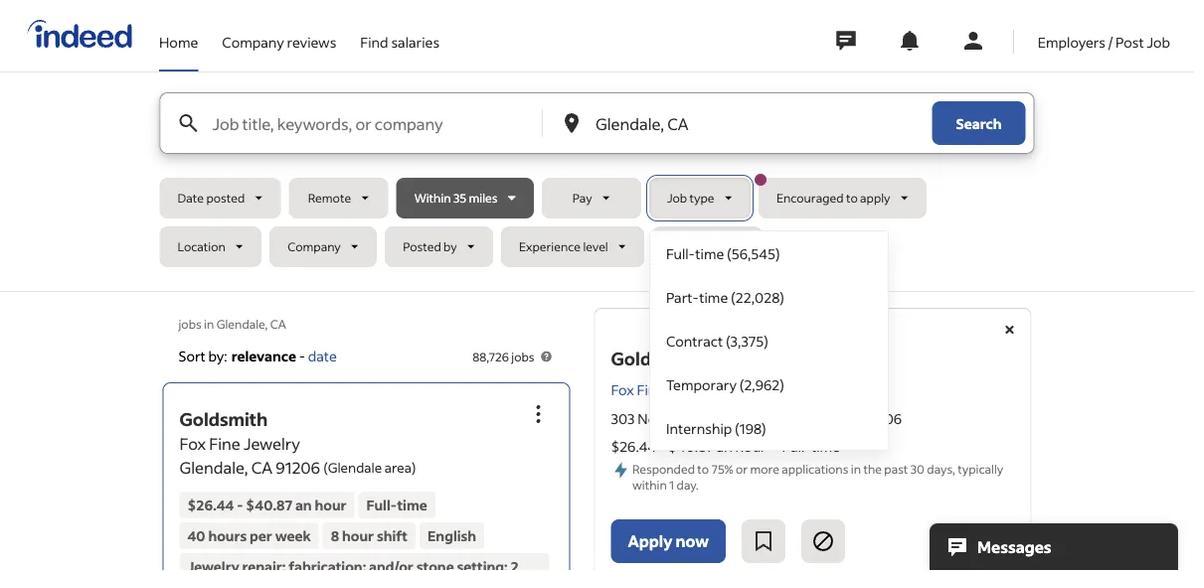 Task type: describe. For each thing, give the bounding box(es) containing it.
goldsmith button
[[180, 408, 268, 431]]

post
[[1116, 33, 1144, 51]]

date
[[178, 190, 204, 206]]

0 vertical spatial jewelry
[[667, 381, 717, 399]]

0 vertical spatial fox
[[611, 381, 634, 399]]

pay
[[573, 190, 592, 206]]

(198)
[[735, 420, 767, 438]]

goldsmith for goldsmith
[[611, 348, 700, 370]]

encouraged
[[777, 190, 844, 206]]

employers / post job
[[1038, 33, 1171, 51]]

by:
[[208, 347, 227, 365]]

salaries
[[391, 33, 440, 51]]

8
[[331, 527, 339, 545]]

1
[[669, 478, 675, 494]]

40 hours per week
[[187, 527, 311, 545]]

messages
[[978, 538, 1052, 558]]

location button
[[160, 227, 262, 268]]

time up applications
[[812, 438, 840, 456]]

street,
[[734, 410, 776, 428]]

none search field containing search
[[160, 92, 1035, 452]]

not interested image
[[812, 530, 835, 554]]

search
[[956, 114, 1002, 132]]

reviews
[[287, 33, 337, 51]]

to for apply
[[846, 190, 858, 206]]

glendale, for 303
[[779, 410, 839, 428]]

search: Job title, keywords, or company text field
[[208, 93, 541, 153]]

)
[[412, 459, 416, 477]]

find salaries link
[[360, 0, 440, 68]]

notifications unread count 0 image
[[898, 29, 922, 53]]

75%
[[712, 461, 734, 477]]

north
[[638, 410, 676, 428]]

date posted
[[178, 190, 245, 206]]

messages button
[[930, 524, 1179, 572]]

35
[[454, 190, 467, 206]]

sort
[[179, 347, 206, 365]]

(
[[324, 459, 328, 477]]

fine inside goldsmith fox fine jewelry glendale, ca 91206 ( glendale area )
[[209, 434, 240, 454]]

apply
[[628, 532, 673, 552]]

internship (198)
[[666, 420, 767, 438]]

temporary
[[666, 376, 737, 394]]

$26.44 - $40.87 an hour - full-time
[[611, 438, 840, 456]]

full- for full-time
[[367, 497, 397, 515]]

full- for full-time (56,545)
[[666, 245, 696, 263]]

91206 for 303
[[863, 410, 902, 428]]

full-time (56,545) link
[[650, 232, 888, 276]]

relevance
[[231, 347, 296, 365]]

88,726
[[473, 349, 509, 365]]

date
[[308, 347, 337, 365]]

- left date
[[299, 347, 305, 365]]

(2,962)
[[740, 376, 785, 394]]

internship
[[666, 420, 732, 438]]

an for $26.44 - $40.87 an hour - full-time
[[717, 438, 733, 456]]

time for full-time
[[397, 497, 427, 515]]

job actions menu is collapsed image
[[527, 403, 551, 427]]

ca for goldsmith
[[251, 458, 273, 478]]

within 35 miles
[[414, 190, 498, 206]]

hours
[[208, 527, 247, 545]]

remote
[[308, 190, 351, 206]]

company button
[[270, 227, 377, 268]]

$40.87 for $26.44 - $40.87 an hour - full-time
[[668, 438, 714, 456]]

job type button
[[649, 178, 751, 219]]

find salaries
[[360, 33, 440, 51]]

now
[[676, 532, 709, 552]]

goldsmith fox fine jewelry glendale, ca 91206 ( glendale area )
[[180, 408, 416, 478]]

miles
[[469, 190, 498, 206]]

help icon image
[[539, 349, 554, 365]]

search button
[[932, 101, 1026, 145]]

posted
[[403, 239, 441, 255]]

experience level button
[[501, 227, 645, 268]]

part-time (22,028)
[[666, 288, 785, 306]]

remote button
[[289, 178, 389, 219]]

experience
[[519, 239, 581, 255]]

employers / post job link
[[1038, 0, 1171, 68]]

responded to 75% or more applications in the past 30 days, typically within 1 day.
[[632, 461, 1004, 494]]

job type
[[667, 190, 715, 206]]

close job details image
[[998, 318, 1022, 342]]

or
[[736, 461, 748, 477]]

apply now button
[[611, 520, 726, 564]]

1 vertical spatial full-
[[782, 438, 812, 456]]

full-time
[[367, 497, 427, 515]]

8 hour shift
[[331, 527, 408, 545]]

typically
[[958, 461, 1004, 477]]

$26.44 - $40.87 an hour
[[187, 497, 347, 515]]

(3,375)
[[726, 332, 769, 350]]

- up responded
[[659, 438, 666, 456]]

303
[[611, 410, 635, 428]]

per
[[250, 527, 272, 545]]

job inside popup button
[[667, 190, 687, 206]]

91206 for goldsmith
[[276, 458, 320, 478]]

time for part-time (22,028)
[[699, 288, 728, 306]]

Edit location text field
[[592, 93, 893, 153]]

in inside the responded to 75% or more applications in the past 30 days, typically within 1 day.
[[851, 461, 861, 477]]

part-time (22,028) link
[[650, 276, 888, 319]]

the
[[864, 461, 882, 477]]

home link
[[159, 0, 198, 68]]



Task type: locate. For each thing, give the bounding box(es) containing it.
$26.44
[[611, 438, 657, 456], [187, 497, 234, 515]]

to
[[846, 190, 858, 206], [698, 461, 709, 477]]

full- up part- on the bottom
[[666, 245, 696, 263]]

jewelry inside goldsmith fox fine jewelry glendale, ca 91206 ( glendale area )
[[244, 434, 300, 454]]

/
[[1109, 33, 1113, 51]]

apply
[[860, 190, 891, 206]]

temporary (2,962)
[[666, 376, 785, 394]]

experience level
[[519, 239, 608, 255]]

responded
[[632, 461, 695, 477]]

1 vertical spatial ca
[[842, 410, 860, 428]]

menu inside 'search field'
[[649, 231, 889, 452]]

1 vertical spatial hour
[[315, 497, 347, 515]]

0 vertical spatial an
[[717, 438, 733, 456]]

find
[[360, 33, 388, 51]]

area
[[385, 459, 412, 477]]

within
[[632, 478, 667, 494]]

1 vertical spatial jobs
[[512, 349, 535, 365]]

time inside 'full-time (56,545)' link
[[696, 245, 724, 263]]

shift
[[377, 527, 408, 545]]

0 vertical spatial $40.87
[[668, 438, 714, 456]]

- up '40 hours per week'
[[237, 497, 243, 515]]

more
[[750, 461, 780, 477]]

an
[[717, 438, 733, 456], [295, 497, 312, 515]]

account image
[[962, 29, 985, 53]]

0 horizontal spatial fox
[[180, 434, 206, 454]]

to for 75%
[[698, 461, 709, 477]]

ca
[[270, 316, 286, 332], [842, 410, 860, 428], [251, 458, 273, 478]]

0 horizontal spatial company
[[222, 33, 284, 51]]

0 horizontal spatial an
[[295, 497, 312, 515]]

jobs up sort
[[179, 316, 202, 332]]

(56,545)
[[727, 245, 780, 263]]

1 horizontal spatial full-
[[666, 245, 696, 263]]

0 vertical spatial job
[[1147, 33, 1171, 51]]

posted by button
[[385, 227, 493, 268]]

1 horizontal spatial job
[[1147, 33, 1171, 51]]

1 vertical spatial fine
[[209, 434, 240, 454]]

0 horizontal spatial full-
[[367, 497, 397, 515]]

in left the
[[851, 461, 861, 477]]

1 horizontal spatial an
[[717, 438, 733, 456]]

0 vertical spatial full-
[[666, 245, 696, 263]]

1 horizontal spatial fox
[[611, 381, 634, 399]]

an up week
[[295, 497, 312, 515]]

temporary (2,962) link
[[650, 363, 888, 407]]

0 vertical spatial hour
[[736, 438, 767, 456]]

date link
[[308, 347, 337, 365]]

within 35 miles button
[[397, 178, 534, 219]]

0 vertical spatial ca
[[270, 316, 286, 332]]

0 horizontal spatial fine
[[209, 434, 240, 454]]

fine up north
[[637, 381, 665, 399]]

- up "more"
[[773, 438, 780, 456]]

1 vertical spatial 91206
[[276, 458, 320, 478]]

hour
[[736, 438, 767, 456], [315, 497, 347, 515], [342, 527, 374, 545]]

ca up relevance at the left
[[270, 316, 286, 332]]

full-time (56,545)
[[666, 245, 780, 263]]

company reviews
[[222, 33, 337, 51]]

posted by
[[403, 239, 457, 255]]

goldsmith up fox fine jewelry
[[611, 348, 700, 370]]

job right post
[[1147, 33, 1171, 51]]

day.
[[677, 478, 699, 494]]

1 horizontal spatial fine
[[637, 381, 665, 399]]

messages unread count 0 image
[[833, 21, 859, 61]]

pay button
[[542, 178, 641, 219]]

full- up applications
[[782, 438, 812, 456]]

company for company reviews
[[222, 33, 284, 51]]

to left 'apply'
[[846, 190, 858, 206]]

to inside dropdown button
[[846, 190, 858, 206]]

ca up $26.44 - $40.87 an hour
[[251, 458, 273, 478]]

1 horizontal spatial goldsmith
[[611, 348, 700, 370]]

1 horizontal spatial in
[[851, 461, 861, 477]]

0 horizontal spatial jewelry
[[244, 434, 300, 454]]

ca up applications
[[842, 410, 860, 428]]

glendale, up applications
[[779, 410, 839, 428]]

time inside part-time (22,028) link
[[699, 288, 728, 306]]

glendale, down goldsmith button
[[180, 458, 248, 478]]

jobs left help icon
[[512, 349, 535, 365]]

hour up 8
[[315, 497, 347, 515]]

$40.87 up per
[[246, 497, 293, 515]]

level
[[583, 239, 608, 255]]

days,
[[927, 461, 956, 477]]

within
[[414, 190, 451, 206]]

week
[[275, 527, 311, 545]]

91206
[[863, 410, 902, 428], [276, 458, 320, 478]]

$26.44 up 40
[[187, 497, 234, 515]]

encouraged to apply button
[[755, 174, 927, 219]]

0 horizontal spatial $40.87
[[246, 497, 293, 515]]

2 vertical spatial hour
[[342, 527, 374, 545]]

1 horizontal spatial to
[[846, 190, 858, 206]]

1 vertical spatial $26.44
[[187, 497, 234, 515]]

1 vertical spatial to
[[698, 461, 709, 477]]

full- inside 'search field'
[[666, 245, 696, 263]]

$26.44 down 303
[[611, 438, 657, 456]]

jackson
[[679, 410, 731, 428]]

glendale, inside goldsmith fox fine jewelry glendale, ca 91206 ( glendale area )
[[180, 458, 248, 478]]

company reviews link
[[222, 0, 337, 68]]

1 vertical spatial goldsmith
[[180, 408, 268, 431]]

contract (3,375) link
[[650, 319, 888, 363]]

fox down goldsmith button
[[180, 434, 206, 454]]

company
[[222, 33, 284, 51], [288, 239, 341, 255]]

0 horizontal spatial $26.44
[[187, 497, 234, 515]]

(22,028)
[[731, 288, 785, 306]]

english
[[428, 527, 477, 545]]

1 horizontal spatial $26.44
[[611, 438, 657, 456]]

1 horizontal spatial company
[[288, 239, 341, 255]]

fox fine jewelry
[[611, 381, 717, 399]]

1 vertical spatial $40.87
[[246, 497, 293, 515]]

to left the 75%
[[698, 461, 709, 477]]

sort by: relevance - date
[[179, 347, 337, 365]]

company for company
[[288, 239, 341, 255]]

1 horizontal spatial jobs
[[512, 349, 535, 365]]

save this job image
[[752, 530, 776, 554]]

applications
[[782, 461, 849, 477]]

$40.87
[[668, 438, 714, 456], [246, 497, 293, 515]]

company left reviews
[[222, 33, 284, 51]]

an for $26.44 - $40.87 an hour
[[295, 497, 312, 515]]

88,726 jobs
[[473, 349, 535, 365]]

goldsmith inside goldsmith fox fine jewelry glendale, ca 91206 ( glendale area )
[[180, 408, 268, 431]]

company inside dropdown button
[[288, 239, 341, 255]]

posted
[[206, 190, 245, 206]]

goldsmith down by:
[[180, 408, 268, 431]]

menu
[[649, 231, 889, 452]]

fox up 303
[[611, 381, 634, 399]]

location
[[178, 239, 226, 255]]

2 horizontal spatial full-
[[782, 438, 812, 456]]

jewelry down goldsmith button
[[244, 434, 300, 454]]

company down remote
[[288, 239, 341, 255]]

glendale, up sort by: relevance - date
[[216, 316, 268, 332]]

40
[[187, 527, 205, 545]]

1 horizontal spatial $40.87
[[668, 438, 714, 456]]

date posted button
[[160, 178, 281, 219]]

time left (56,545)
[[696, 245, 724, 263]]

91206 inside goldsmith fox fine jewelry glendale, ca 91206 ( glendale area )
[[276, 458, 320, 478]]

$40.87 for $26.44 - $40.87 an hour
[[246, 497, 293, 515]]

0 vertical spatial 91206
[[863, 410, 902, 428]]

hour right 8
[[342, 527, 374, 545]]

time up contract (3,375)
[[699, 288, 728, 306]]

$26.44 for $26.44 - $40.87 an hour - full-time
[[611, 438, 657, 456]]

menu containing full-time (56,545)
[[649, 231, 889, 452]]

contract
[[666, 332, 723, 350]]

2 vertical spatial ca
[[251, 458, 273, 478]]

in up by:
[[204, 316, 214, 332]]

0 vertical spatial goldsmith
[[611, 348, 700, 370]]

hour for $26.44 - $40.87 an hour - full-time
[[736, 438, 767, 456]]

home
[[159, 33, 198, 51]]

to inside the responded to 75% or more applications in the past 30 days, typically within 1 day.
[[698, 461, 709, 477]]

0 horizontal spatial to
[[698, 461, 709, 477]]

2 vertical spatial glendale,
[[180, 458, 248, 478]]

30
[[911, 461, 925, 477]]

an down internship (198)
[[717, 438, 733, 456]]

$26.44 for $26.44 - $40.87 an hour
[[187, 497, 234, 515]]

0 vertical spatial glendale,
[[216, 316, 268, 332]]

0 horizontal spatial jobs
[[179, 316, 202, 332]]

91206 left (
[[276, 458, 320, 478]]

contract (3,375)
[[666, 332, 769, 350]]

1 horizontal spatial jewelry
[[667, 381, 717, 399]]

0 horizontal spatial in
[[204, 316, 214, 332]]

job left type
[[667, 190, 687, 206]]

1 vertical spatial job
[[667, 190, 687, 206]]

$40.87 down internship
[[668, 438, 714, 456]]

fine
[[637, 381, 665, 399], [209, 434, 240, 454]]

hour for $26.44 - $40.87 an hour
[[315, 497, 347, 515]]

full-
[[666, 245, 696, 263], [782, 438, 812, 456], [367, 497, 397, 515]]

1 vertical spatial in
[[851, 461, 861, 477]]

0 vertical spatial fine
[[637, 381, 665, 399]]

full- up shift
[[367, 497, 397, 515]]

0 horizontal spatial 91206
[[276, 458, 320, 478]]

fine down goldsmith button
[[209, 434, 240, 454]]

1 vertical spatial company
[[288, 239, 341, 255]]

ca inside goldsmith fox fine jewelry glendale, ca 91206 ( glendale area )
[[251, 458, 273, 478]]

apply now
[[628, 532, 709, 552]]

goldsmith for goldsmith fox fine jewelry glendale, ca 91206 ( glendale area )
[[180, 408, 268, 431]]

time up shift
[[397, 497, 427, 515]]

glendale, for goldsmith
[[180, 458, 248, 478]]

0 horizontal spatial goldsmith
[[180, 408, 268, 431]]

fox inside goldsmith fox fine jewelry glendale, ca 91206 ( glendale area )
[[180, 434, 206, 454]]

91206 up the
[[863, 410, 902, 428]]

0 vertical spatial to
[[846, 190, 858, 206]]

jewelry up jackson
[[667, 381, 717, 399]]

0 vertical spatial in
[[204, 316, 214, 332]]

2 vertical spatial full-
[[367, 497, 397, 515]]

None search field
[[160, 92, 1035, 452]]

type
[[690, 190, 715, 206]]

hour down (198)
[[736, 438, 767, 456]]

jewelry
[[667, 381, 717, 399], [244, 434, 300, 454]]

1 vertical spatial glendale,
[[779, 410, 839, 428]]

1 vertical spatial jewelry
[[244, 434, 300, 454]]

1 vertical spatial fox
[[180, 434, 206, 454]]

jobs in glendale, ca
[[179, 316, 286, 332]]

job
[[1147, 33, 1171, 51], [667, 190, 687, 206]]

time for full-time (56,545)
[[696, 245, 724, 263]]

0 vertical spatial jobs
[[179, 316, 202, 332]]

fox fine jewelry link
[[611, 380, 735, 401]]

0 horizontal spatial job
[[667, 190, 687, 206]]

by
[[444, 239, 457, 255]]

fox
[[611, 381, 634, 399], [180, 434, 206, 454]]

1 vertical spatial an
[[295, 497, 312, 515]]

0 vertical spatial company
[[222, 33, 284, 51]]

ca for 303
[[842, 410, 860, 428]]

0 vertical spatial $26.44
[[611, 438, 657, 456]]

303 north jackson street, glendale, ca 91206
[[611, 410, 902, 428]]

1 horizontal spatial 91206
[[863, 410, 902, 428]]

glendale,
[[216, 316, 268, 332], [779, 410, 839, 428], [180, 458, 248, 478]]



Task type: vqa. For each thing, say whether or not it's contained in the screenshot.
Job actions for Cannabis Collections Specialist is collapsed icon
no



